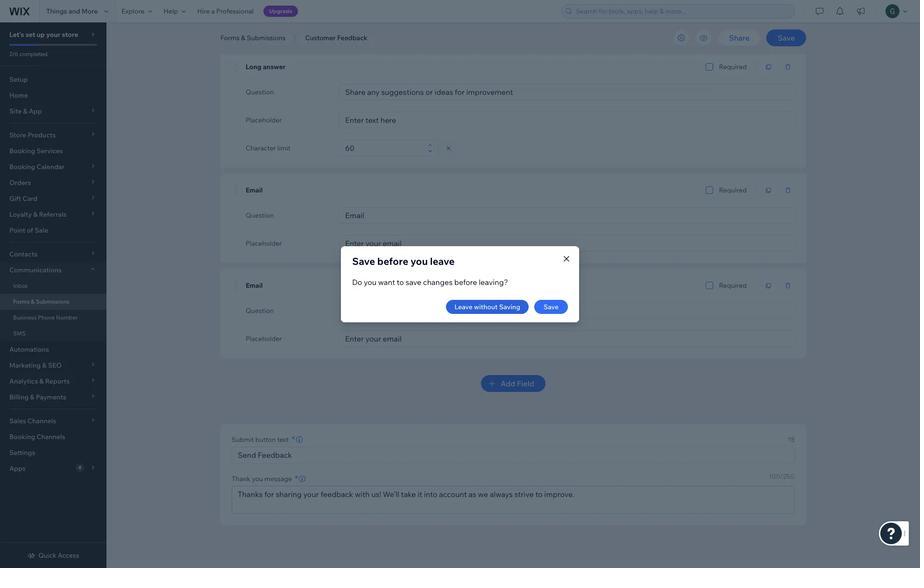 Task type: locate. For each thing, give the bounding box(es) containing it.
number
[[56, 314, 78, 321]]

3 type your question here... field from the top
[[343, 303, 792, 319]]

you right do
[[364, 277, 377, 287]]

forms down the hire a professional
[[221, 34, 240, 42]]

saving
[[500, 303, 521, 311]]

forms & submissions inside sidebar element
[[13, 298, 70, 305]]

a
[[211, 7, 215, 15]]

1 horizontal spatial forms
[[221, 34, 240, 42]]

None text field
[[343, 17, 425, 33], [343, 140, 425, 156], [343, 17, 425, 33], [343, 140, 425, 156]]

1 vertical spatial limit
[[278, 144, 291, 152]]

forms & submissions
[[221, 34, 286, 42], [13, 298, 70, 305]]

feedback
[[337, 34, 368, 42]]

0 vertical spatial character limit
[[246, 21, 291, 29]]

you right thank
[[252, 475, 263, 483]]

booking up settings
[[9, 433, 35, 441]]

booking left services
[[9, 147, 35, 155]]

home
[[9, 91, 28, 100]]

submissions inside button
[[247, 34, 286, 42]]

character
[[246, 21, 276, 29], [246, 144, 276, 152]]

0 vertical spatial submissions
[[247, 34, 286, 42]]

1 vertical spatial question
[[246, 211, 274, 220]]

1 type your question here... field from the top
[[343, 84, 792, 100]]

1 vertical spatial placeholder
[[246, 239, 282, 248]]

2 type your question here... field from the top
[[343, 208, 792, 223]]

2 vertical spatial you
[[252, 475, 263, 483]]

0 vertical spatial forms
[[221, 34, 240, 42]]

home link
[[0, 87, 107, 103]]

2 placeholder from the top
[[246, 239, 282, 248]]

0 horizontal spatial you
[[252, 475, 263, 483]]

business phone number
[[13, 314, 78, 321]]

upgrade button
[[264, 6, 298, 17]]

1 vertical spatial character
[[246, 144, 276, 152]]

booking inside booking services link
[[9, 147, 35, 155]]

/
[[781, 473, 784, 481]]

e.g., Thanks for submitting! text field
[[232, 487, 795, 514]]

forms
[[221, 34, 240, 42], [13, 298, 30, 305]]

booking inside booking channels link
[[9, 433, 35, 441]]

1 vertical spatial &
[[31, 298, 35, 305]]

2 vertical spatial placeholder
[[246, 335, 282, 343]]

forms & submissions link
[[0, 294, 107, 310]]

sale
[[35, 226, 48, 235]]

1 vertical spatial character limit
[[246, 144, 291, 152]]

2 add placeholder text… field from the top
[[343, 236, 792, 252]]

things
[[46, 7, 67, 15]]

limit
[[278, 21, 291, 29], [278, 144, 291, 152]]

1 vertical spatial save
[[352, 255, 375, 267]]

before up leave
[[455, 277, 478, 287]]

Type your question here... field
[[343, 84, 792, 100], [343, 208, 792, 223], [343, 303, 792, 319]]

you inside thank you message *
[[252, 475, 263, 483]]

1 vertical spatial forms
[[13, 298, 30, 305]]

forms & submissions for forms & submissions button
[[221, 34, 286, 42]]

set
[[26, 30, 35, 39]]

1 vertical spatial booking
[[9, 433, 35, 441]]

0 vertical spatial character
[[246, 21, 276, 29]]

1 horizontal spatial submissions
[[247, 34, 286, 42]]

save
[[778, 33, 796, 43], [352, 255, 375, 267], [544, 303, 559, 311]]

forms down the inbox
[[13, 298, 30, 305]]

point
[[9, 226, 25, 235]]

2 horizontal spatial you
[[411, 255, 428, 267]]

2 horizontal spatial save
[[778, 33, 796, 43]]

1 vertical spatial *
[[295, 474, 298, 484]]

100 / 250
[[770, 473, 795, 481]]

you
[[411, 255, 428, 267], [364, 277, 377, 287], [252, 475, 263, 483]]

2 vertical spatial question
[[246, 307, 274, 315]]

0 horizontal spatial before
[[378, 255, 409, 267]]

hire a professional link
[[192, 0, 259, 22]]

None checkbox
[[707, 185, 714, 196], [707, 280, 714, 291], [707, 185, 714, 196], [707, 280, 714, 291]]

* right text
[[292, 434, 295, 445]]

0 vertical spatial save
[[778, 33, 796, 43]]

character limit
[[246, 21, 291, 29], [246, 144, 291, 152]]

forms & submissions up long
[[221, 34, 286, 42]]

forms & submissions for forms & submissions link
[[13, 298, 70, 305]]

customer feedback button
[[301, 31, 372, 45]]

& down professional
[[241, 34, 246, 42]]

setup link
[[0, 72, 107, 87]]

1 vertical spatial submissions
[[36, 298, 70, 305]]

2 vertical spatial add placeholder text… field
[[343, 331, 792, 347]]

0 vertical spatial add placeholder text… field
[[343, 112, 792, 128]]

1 character limit from the top
[[246, 21, 291, 29]]

& up business
[[31, 298, 35, 305]]

booking
[[9, 147, 35, 155], [9, 433, 35, 441]]

submissions
[[247, 34, 286, 42], [36, 298, 70, 305]]

text
[[277, 436, 289, 444]]

0 horizontal spatial forms
[[13, 298, 30, 305]]

submissions down inbox link at the left
[[36, 298, 70, 305]]

0 horizontal spatial forms & submissions
[[13, 298, 70, 305]]

1 horizontal spatial you
[[364, 277, 377, 287]]

1 vertical spatial required
[[720, 186, 747, 194]]

forms inside sidebar element
[[13, 298, 30, 305]]

upgrade
[[269, 7, 293, 14]]

Add placeholder text… field
[[343, 112, 792, 128], [343, 236, 792, 252], [343, 331, 792, 347]]

forms inside button
[[221, 34, 240, 42]]

0 vertical spatial &
[[241, 34, 246, 42]]

question
[[246, 88, 274, 96], [246, 211, 274, 220], [246, 307, 274, 315]]

settings
[[9, 449, 35, 457]]

things and more
[[46, 7, 98, 15]]

1 vertical spatial type your question here... field
[[343, 208, 792, 223]]

1 vertical spatial forms & submissions
[[13, 298, 70, 305]]

you for to
[[364, 277, 377, 287]]

1 vertical spatial email
[[246, 281, 263, 290]]

booking for booking services
[[9, 147, 35, 155]]

hire a professional
[[197, 7, 254, 15]]

2/6 completed
[[9, 50, 48, 57]]

placeholder for third add placeholder text… field from the top
[[246, 335, 282, 343]]

1 email from the top
[[246, 186, 263, 194]]

type your question here... field for first add placeholder text… field from the top of the page
[[343, 84, 792, 100]]

placeholder for first add placeholder text… field from the top of the page
[[246, 116, 282, 124]]

submissions inside sidebar element
[[36, 298, 70, 305]]

* right message
[[295, 474, 298, 484]]

0 horizontal spatial save
[[352, 255, 375, 267]]

sms
[[13, 330, 26, 337]]

inbox
[[13, 282, 28, 289]]

submissions up long answer
[[247, 34, 286, 42]]

1 vertical spatial before
[[455, 277, 478, 287]]

0 vertical spatial booking
[[9, 147, 35, 155]]

0 vertical spatial placeholder
[[246, 116, 282, 124]]

before
[[378, 255, 409, 267], [455, 277, 478, 287]]

save
[[406, 277, 422, 287]]

1 horizontal spatial &
[[241, 34, 246, 42]]

1 vertical spatial you
[[364, 277, 377, 287]]

type your question here... field for third add placeholder text… field from the top
[[343, 303, 792, 319]]

inbox link
[[0, 278, 107, 294]]

let's set up your store
[[9, 30, 78, 39]]

2 booking from the top
[[9, 433, 35, 441]]

0 vertical spatial email
[[246, 186, 263, 194]]

*
[[292, 434, 295, 445], [295, 474, 298, 484]]

0 vertical spatial type your question here... field
[[343, 84, 792, 100]]

0 vertical spatial required
[[720, 63, 747, 71]]

save before you leave
[[352, 255, 455, 267]]

business phone number link
[[0, 310, 107, 326]]

sidebar element
[[0, 22, 107, 568]]

& inside sidebar element
[[31, 298, 35, 305]]

1 vertical spatial add placeholder text… field
[[343, 236, 792, 252]]

2 vertical spatial save
[[544, 303, 559, 311]]

0 vertical spatial you
[[411, 255, 428, 267]]

before up want
[[378, 255, 409, 267]]

& inside button
[[241, 34, 246, 42]]

* for submit button text *
[[292, 434, 295, 445]]

long answer
[[246, 63, 286, 71]]

thank you message *
[[232, 474, 298, 484]]

settings link
[[0, 445, 107, 461]]

forms & submissions up business phone number
[[13, 298, 70, 305]]

2 vertical spatial type your question here... field
[[343, 303, 792, 319]]

0 horizontal spatial &
[[31, 298, 35, 305]]

0 vertical spatial question
[[246, 88, 274, 96]]

0 vertical spatial limit
[[278, 21, 291, 29]]

1 horizontal spatial forms & submissions
[[221, 34, 286, 42]]

forms & submissions inside button
[[221, 34, 286, 42]]

booking for booking channels
[[9, 433, 35, 441]]

you up 'save'
[[411, 255, 428, 267]]

3 placeholder from the top
[[246, 335, 282, 343]]

quick access
[[38, 552, 79, 560]]

1 booking from the top
[[9, 147, 35, 155]]

1 horizontal spatial save button
[[767, 29, 807, 46]]

0 horizontal spatial save button
[[535, 300, 568, 314]]

0 vertical spatial *
[[292, 434, 295, 445]]

Search for tools, apps, help & more... field
[[574, 5, 792, 18]]

2 vertical spatial required
[[720, 281, 747, 290]]

1 placeholder from the top
[[246, 116, 282, 124]]

0 horizontal spatial submissions
[[36, 298, 70, 305]]

0 vertical spatial forms & submissions
[[221, 34, 286, 42]]

explore
[[122, 7, 145, 15]]

None checkbox
[[707, 61, 714, 72]]

3 required from the top
[[720, 281, 747, 290]]

1 vertical spatial save button
[[535, 300, 568, 314]]

submissions for forms & submissions link
[[36, 298, 70, 305]]



Task type: describe. For each thing, give the bounding box(es) containing it.
booking channels link
[[0, 429, 107, 445]]

forms for forms & submissions link
[[13, 298, 30, 305]]

let's
[[9, 30, 24, 39]]

more
[[82, 7, 98, 15]]

share
[[730, 33, 750, 43]]

message
[[265, 475, 292, 483]]

2/6
[[9, 50, 18, 57]]

placeholder for 2nd add placeholder text… field from the top of the page
[[246, 239, 282, 248]]

0 vertical spatial save button
[[767, 29, 807, 46]]

submissions for forms & submissions button
[[247, 34, 286, 42]]

0 vertical spatial before
[[378, 255, 409, 267]]

setup
[[9, 75, 28, 84]]

quick access button
[[27, 552, 79, 560]]

phone
[[38, 314, 55, 321]]

submit
[[232, 436, 254, 444]]

booking services
[[9, 147, 63, 155]]

booking services link
[[0, 143, 107, 159]]

2 character limit from the top
[[246, 144, 291, 152]]

add field
[[501, 379, 535, 388]]

access
[[58, 552, 79, 560]]

leave
[[455, 303, 473, 311]]

& for forms & submissions link
[[31, 298, 35, 305]]

point of sale link
[[0, 223, 107, 238]]

1 question from the top
[[246, 88, 274, 96]]

channels
[[37, 433, 65, 441]]

thank
[[232, 475, 251, 483]]

and
[[69, 7, 80, 15]]

booking channels
[[9, 433, 65, 441]]

customer
[[305, 34, 336, 42]]

3 add placeholder text… field from the top
[[343, 331, 792, 347]]

1 horizontal spatial save
[[544, 303, 559, 311]]

leaving?
[[479, 277, 509, 287]]

of
[[27, 226, 33, 235]]

button
[[256, 436, 276, 444]]

business
[[13, 314, 37, 321]]

leave
[[430, 255, 455, 267]]

up
[[37, 30, 45, 39]]

hire
[[197, 7, 210, 15]]

do you want to save changes before leaving?
[[352, 277, 509, 287]]

* for thank you message *
[[295, 474, 298, 484]]

quick
[[38, 552, 56, 560]]

completed
[[19, 50, 48, 57]]

1 required from the top
[[720, 63, 747, 71]]

share button
[[718, 29, 762, 46]]

store
[[62, 30, 78, 39]]

help button
[[158, 0, 192, 22]]

1 add placeholder text… field from the top
[[343, 112, 792, 128]]

2 question from the top
[[246, 211, 274, 220]]

point of sale
[[9, 226, 48, 235]]

15
[[789, 436, 796, 444]]

automations link
[[0, 342, 107, 358]]

add
[[501, 379, 516, 388]]

services
[[37, 147, 63, 155]]

1 horizontal spatial before
[[455, 277, 478, 287]]

your
[[46, 30, 60, 39]]

2 limit from the top
[[278, 144, 291, 152]]

without
[[474, 303, 498, 311]]

do
[[352, 277, 362, 287]]

leave without saving
[[455, 303, 521, 311]]

2 character from the top
[[246, 144, 276, 152]]

answer
[[263, 63, 286, 71]]

help
[[164, 7, 178, 15]]

100
[[770, 473, 781, 481]]

want
[[379, 277, 395, 287]]

communications
[[9, 266, 62, 274]]

1 character from the top
[[246, 21, 276, 29]]

field
[[518, 379, 535, 388]]

to
[[397, 277, 404, 287]]

sms link
[[0, 326, 107, 342]]

submit button text *
[[232, 434, 295, 445]]

type your question here... field for 2nd add placeholder text… field from the top of the page
[[343, 208, 792, 223]]

add field button
[[482, 375, 546, 392]]

250
[[784, 473, 795, 481]]

1 limit from the top
[[278, 21, 291, 29]]

automations
[[9, 345, 49, 354]]

forms & submissions button
[[216, 31, 291, 45]]

e.g., Submit field
[[235, 447, 792, 463]]

long
[[246, 63, 262, 71]]

2 required from the top
[[720, 186, 747, 194]]

professional
[[216, 7, 254, 15]]

& for forms & submissions button
[[241, 34, 246, 42]]

leave without saving button
[[447, 300, 529, 314]]

changes
[[423, 277, 453, 287]]

customer feedback
[[305, 34, 368, 42]]

forms for forms & submissions button
[[221, 34, 240, 42]]

3 question from the top
[[246, 307, 274, 315]]

you for *
[[252, 475, 263, 483]]

2 email from the top
[[246, 281, 263, 290]]

communications button
[[0, 262, 107, 278]]



Task type: vqa. For each thing, say whether or not it's contained in the screenshot.
2/6
yes



